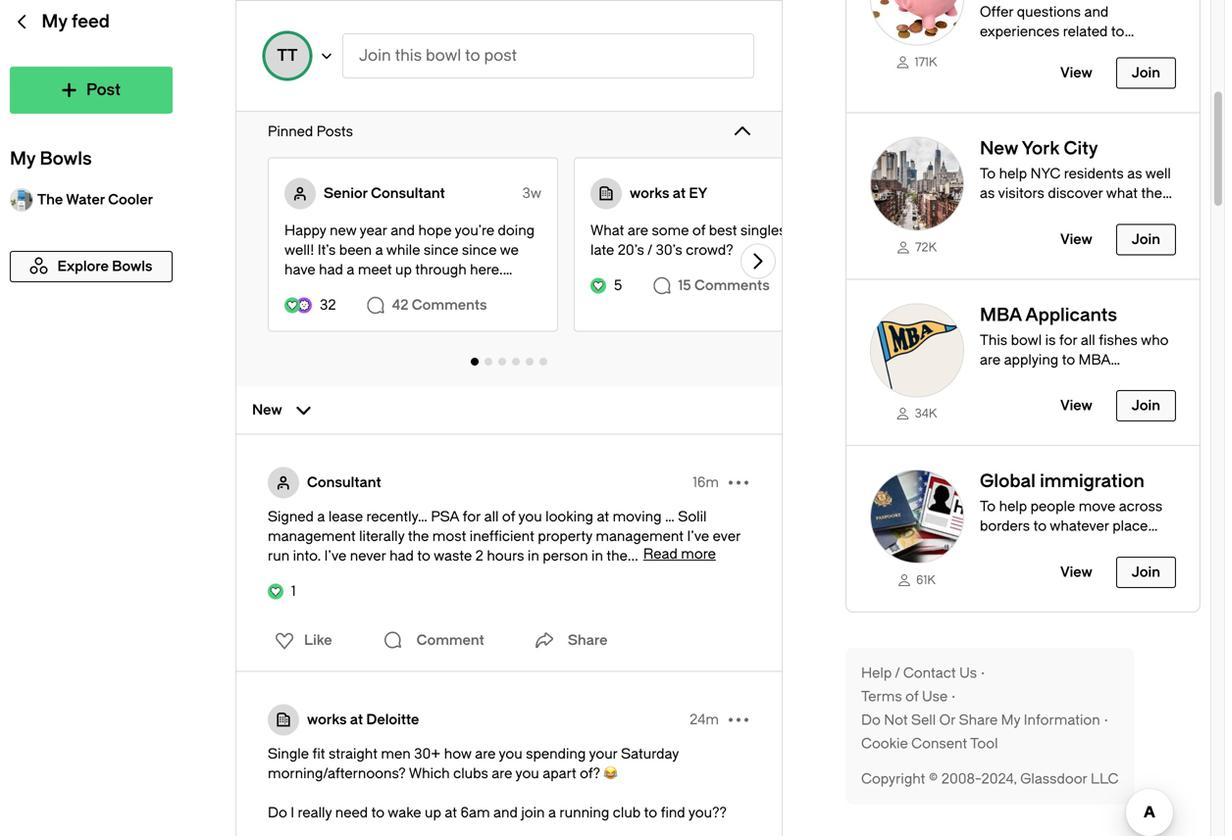 Task type: describe. For each thing, give the bounding box(es) containing it.
senior
[[324, 185, 368, 202]]

more actions image for 24m
[[723, 705, 754, 736]]

do inside help / contact us terms of use do not sell or share my information cookie consent tool
[[861, 713, 881, 729]]

for for applicants
[[1059, 333, 1078, 349]]

34k
[[915, 407, 937, 421]]

post
[[484, 47, 517, 65]]

1 vertical spatial i've
[[324, 548, 347, 565]]

world's
[[980, 205, 1026, 221]]

1 vertical spatial and
[[1092, 43, 1116, 60]]

morning/afternoons?
[[268, 766, 406, 782]]

who
[[1141, 333, 1169, 349]]

at left ey
[[673, 185, 686, 202]]

to inside 'mba applicants this bowl is for all fishes who are applying to mba programs'
[[1062, 352, 1075, 368]]

questions
[[1017, 4, 1081, 20]]

works at ey
[[630, 185, 708, 202]]

this
[[980, 333, 1008, 349]]

72k
[[915, 241, 937, 255]]

of inside help / contact us terms of use do not sell or share my information cookie consent tool
[[906, 689, 919, 705]]

contact
[[903, 666, 956, 682]]

read more button
[[643, 546, 716, 563]]

property
[[538, 529, 592, 545]]

for inside what are some of best singles bars for late 20's / 30's crowd?
[[821, 223, 840, 239]]

share inside help / contact us terms of use do not sell or share my information cookie consent tool
[[959, 713, 998, 729]]

new button
[[236, 387, 782, 434]]

a inside single fit straight men 30+ how are you spending your saturday morning/afternoons? which clubs are you apart of? 😂 do i really need to wake up at 6am and join a running club to find you
[[548, 805, 556, 822]]

rections list menu
[[263, 625, 338, 657]]

help inside global immigration to help people move across borders to whatever place they feel at home.
[[999, 499, 1027, 515]]

the inside new york city to help nyc residents as well as visitors discover what the world's most popular city has to offer!
[[1141, 186, 1162, 202]]

posts
[[317, 124, 353, 140]]

1 in from the left
[[528, 548, 539, 565]]

are right clubs
[[492, 766, 512, 782]]

your
[[589, 747, 618, 763]]

singles
[[741, 223, 786, 239]]

what
[[591, 223, 624, 239]]

help / contact us link
[[861, 664, 989, 684]]

of inside signed a lease recently… psa for all of you looking at moving … solil management literally the most inefficient property management i've ever run into. i've never had to waste 2 hours in person in the
[[502, 509, 515, 525]]

20's
[[618, 242, 644, 259]]

to inside global immigration to help people move across borders to whatever place they feel at home.
[[980, 499, 996, 515]]

to inside the offer questions and experiences related to personal finance and investments
[[1111, 24, 1125, 40]]

straight
[[329, 747, 378, 763]]

read more
[[643, 546, 716, 563]]

15
[[678, 278, 691, 294]]

home.
[[1054, 538, 1096, 555]]

copyright © 2008-2024, glassdoor llc
[[861, 772, 1119, 788]]

are up clubs
[[475, 747, 496, 763]]

inefficient
[[470, 529, 534, 545]]

offer
[[980, 4, 1014, 20]]

city
[[1120, 205, 1142, 221]]

crowd?
[[686, 242, 734, 259]]

pinned
[[268, 124, 313, 140]]

more actions image for 16m
[[723, 467, 754, 499]]

0 horizontal spatial as
[[980, 186, 995, 202]]

never
[[350, 548, 386, 565]]

experiences
[[980, 24, 1060, 40]]

comments for 42 comments
[[412, 297, 487, 313]]

2 management from the left
[[596, 529, 684, 545]]

hours
[[487, 548, 524, 565]]

find
[[661, 805, 685, 822]]

0 vertical spatial consultant
[[371, 185, 445, 202]]

offer questions and experiences related to personal finance and investments
[[980, 4, 1125, 79]]

moving
[[613, 509, 662, 525]]

had
[[390, 548, 414, 565]]

more
[[681, 546, 716, 563]]

/ inside help / contact us terms of use do not sell or share my information cookie consent tool
[[895, 666, 900, 682]]

2008-
[[942, 772, 982, 788]]

0 vertical spatial as
[[1127, 166, 1142, 182]]

cookie
[[861, 736, 908, 752]]

2 vertical spatial you
[[516, 766, 539, 782]]

are inside what are some of best singles bars for late 20's / 30's crowd?
[[628, 223, 648, 239]]

61k link
[[870, 572, 964, 589]]

nyc
[[1031, 166, 1061, 182]]

2024,
[[982, 772, 1017, 788]]

the water cooler link
[[10, 181, 173, 220]]

comment button
[[377, 621, 489, 661]]

has
[[1146, 205, 1169, 221]]

spending
[[526, 747, 586, 763]]

offer!
[[997, 225, 1032, 241]]

0 horizontal spatial mba
[[980, 305, 1022, 326]]

fit
[[312, 747, 325, 763]]

16m
[[693, 475, 719, 491]]

new york city to help nyc residents as well as visitors discover what the world's most popular city has to offer!
[[980, 139, 1171, 241]]

bowl inside 'mba applicants this bowl is for all fishes who are applying to mba programs'
[[1011, 333, 1042, 349]]

2
[[475, 548, 484, 565]]

whatever
[[1050, 519, 1109, 535]]

at inside signed a lease recently… psa for all of you looking at moving … solil management literally the most inefficient property management i've ever run into. i've never had to waste 2 hours in person in the
[[597, 509, 609, 525]]

immigration
[[1040, 472, 1145, 492]]

programs
[[980, 372, 1043, 388]]

i
[[291, 805, 294, 822]]

0 vertical spatial i've
[[687, 529, 709, 545]]

help / contact us terms of use do not sell or share my information cookie consent tool
[[861, 666, 1100, 752]]

into.
[[293, 548, 321, 565]]

©
[[929, 772, 938, 788]]

bars
[[790, 223, 818, 239]]

1 vertical spatial mba
[[1079, 352, 1111, 368]]

...
[[628, 548, 638, 565]]

30's
[[656, 242, 683, 259]]

…
[[665, 509, 675, 525]]

read
[[643, 546, 678, 563]]

pinned posts
[[268, 124, 353, 140]]

investments
[[980, 63, 1060, 79]]

new for new
[[252, 402, 282, 418]]

to inside new york city to help nyc residents as well as visitors discover what the world's most popular city has to offer!
[[980, 225, 993, 241]]

bowl inside join this bowl to post button
[[426, 47, 461, 65]]

popular
[[1067, 205, 1116, 221]]

comment
[[417, 633, 484, 649]]

glassdoor
[[1020, 772, 1087, 788]]

deloitte
[[366, 712, 419, 728]]

/ inside what are some of best singles bars for late 20's / 30's crowd?
[[648, 242, 652, 259]]

1
[[291, 584, 296, 600]]

global immigration to help people move across borders to whatever place they feel at home.
[[980, 472, 1163, 555]]

personal
[[980, 43, 1037, 60]]



Task type: locate. For each thing, give the bounding box(es) containing it.
0 horizontal spatial share
[[568, 633, 608, 649]]

0 horizontal spatial all
[[484, 509, 499, 525]]

0 horizontal spatial the
[[408, 529, 429, 545]]

0 vertical spatial image for bowl image
[[870, 137, 964, 231]]

my left information at the bottom
[[1001, 713, 1021, 729]]

applying
[[1004, 352, 1059, 368]]

34k link
[[870, 406, 964, 422]]

at right feel
[[1039, 538, 1051, 555]]

2 horizontal spatial for
[[1059, 333, 1078, 349]]

0 horizontal spatial do
[[268, 805, 287, 822]]

you left apart
[[516, 766, 539, 782]]

0 vertical spatial help
[[999, 166, 1027, 182]]

1 vertical spatial comments
[[412, 297, 487, 313]]

do left 'not' on the right bottom
[[861, 713, 881, 729]]

/
[[648, 242, 652, 259], [895, 666, 900, 682]]

1 vertical spatial bowl
[[1011, 333, 1042, 349]]

1 vertical spatial new
[[252, 402, 282, 418]]

0 vertical spatial comments
[[695, 278, 770, 294]]

1 vertical spatial for
[[1059, 333, 1078, 349]]

0 vertical spatial new
[[980, 139, 1018, 159]]

2 in from the left
[[592, 548, 603, 565]]

1 help from the top
[[999, 166, 1027, 182]]

2 to from the top
[[980, 499, 996, 515]]

in right hours
[[528, 548, 539, 565]]

place
[[1113, 519, 1148, 535]]

york
[[1022, 139, 1060, 159]]

0 vertical spatial bowl
[[426, 47, 461, 65]]

1 horizontal spatial bowl
[[1011, 333, 1042, 349]]

ever
[[713, 529, 741, 545]]

most
[[1030, 205, 1063, 221], [432, 529, 466, 545]]

cookie consent tool link
[[861, 735, 998, 754]]

to right applying
[[1062, 352, 1075, 368]]

to inside new york city to help nyc residents as well as visitors discover what the world's most popular city has to offer!
[[980, 166, 996, 182]]

my left bowls
[[10, 149, 36, 169]]

5
[[614, 278, 622, 294]]

the up has
[[1141, 186, 1162, 202]]

24m link
[[690, 711, 719, 730]]

0 horizontal spatial comments
[[412, 297, 487, 313]]

comments down the crowd?
[[695, 278, 770, 294]]

of inside what are some of best singles bars for late 20's / 30's crowd?
[[693, 223, 706, 239]]

1 horizontal spatial new
[[980, 139, 1018, 159]]

2 help from the top
[[999, 499, 1027, 515]]

image for bowl image up 34k link
[[870, 304, 964, 398]]

1 more actions image from the top
[[723, 467, 754, 499]]

0 vertical spatial do
[[861, 713, 881, 729]]

1 horizontal spatial of
[[693, 223, 706, 239]]

as up world's
[[980, 186, 995, 202]]

club
[[613, 805, 641, 822]]

0 vertical spatial for
[[821, 223, 840, 239]]

share up 'tool'
[[959, 713, 998, 729]]

works for works at deloitte
[[307, 712, 347, 728]]

1 vertical spatial do
[[268, 805, 287, 822]]

61k
[[916, 574, 936, 588]]

help up visitors
[[999, 166, 1027, 182]]

1 vertical spatial works
[[307, 712, 347, 728]]

of up the crowd?
[[693, 223, 706, 239]]

more actions image right the 16m link
[[723, 467, 754, 499]]

2 horizontal spatial my
[[1001, 713, 1021, 729]]

0 vertical spatial and
[[1085, 4, 1109, 20]]

bowl up applying
[[1011, 333, 1042, 349]]

0 horizontal spatial my
[[10, 149, 36, 169]]

senior consultant
[[324, 185, 445, 202]]

waste
[[434, 548, 472, 565]]

information
[[1024, 713, 1100, 729]]

sell
[[911, 713, 936, 729]]

visitors
[[998, 186, 1045, 202]]

a inside signed a lease recently… psa for all of you looking at moving … solil management literally the most inefficient property management i've ever run into. i've never had to waste 2 hours in person in the
[[317, 509, 325, 525]]

0 horizontal spatial in
[[528, 548, 539, 565]]

for right bars
[[821, 223, 840, 239]]

mba up this
[[980, 305, 1022, 326]]

1 management from the left
[[268, 529, 356, 545]]

most up waste
[[432, 529, 466, 545]]

0 horizontal spatial new
[[252, 402, 282, 418]]

join this bowl to post button
[[342, 33, 754, 78]]

1 horizontal spatial for
[[821, 223, 840, 239]]

1 horizontal spatial i've
[[687, 529, 709, 545]]

you
[[518, 509, 542, 525], [499, 747, 523, 763], [516, 766, 539, 782]]

share down the "person"
[[568, 633, 608, 649]]

and inside single fit straight men 30+ how are you spending your saturday morning/afternoons? which clubs are you apart of? 😂 do i really need to wake up at 6am and join a running club to find you
[[494, 805, 518, 822]]

person
[[543, 548, 588, 565]]

1 vertical spatial the
[[408, 529, 429, 545]]

toogle identity image left 'senior'
[[285, 178, 316, 209]]

the up had
[[408, 529, 429, 545]]

share button
[[529, 621, 608, 661]]

1 vertical spatial my
[[10, 149, 36, 169]]

to
[[980, 166, 996, 182], [980, 499, 996, 515]]

0 vertical spatial a
[[317, 509, 325, 525]]

psa
[[431, 509, 459, 525]]

for inside signed a lease recently… psa for all of you looking at moving … solil management literally the most inefficient property management i've ever run into. i've never had to waste 2 hours in person in the
[[463, 509, 481, 525]]

1 vertical spatial you
[[499, 747, 523, 763]]

all up inefficient
[[484, 509, 499, 525]]

borders
[[980, 519, 1030, 535]]

image for bowl image up 72k link
[[870, 137, 964, 231]]

people
[[1031, 499, 1075, 515]]

1 vertical spatial help
[[999, 499, 1027, 515]]

saturday
[[621, 747, 679, 763]]

0 vertical spatial most
[[1030, 205, 1063, 221]]

2 more actions image from the top
[[723, 705, 754, 736]]

1 vertical spatial a
[[548, 805, 556, 822]]

at right 'up'
[[445, 805, 457, 822]]

my left feed
[[42, 11, 67, 32]]

image for bowl image for mba applicants
[[870, 304, 964, 398]]

to inside global immigration to help people move across borders to whatever place they feel at home.
[[1034, 519, 1047, 535]]

for right psa
[[463, 509, 481, 525]]

i've right the into.
[[324, 548, 347, 565]]

1 horizontal spatial comments
[[695, 278, 770, 294]]

like
[[304, 633, 332, 649]]

and left join
[[494, 805, 518, 822]]

copyright
[[861, 772, 926, 788]]

0 vertical spatial the
[[1141, 186, 1162, 202]]

0 vertical spatial of
[[693, 223, 706, 239]]

clubs
[[453, 766, 488, 782]]

0 vertical spatial to
[[980, 166, 996, 182]]

1 vertical spatial as
[[980, 186, 995, 202]]

1 vertical spatial /
[[895, 666, 900, 682]]

all for a
[[484, 509, 499, 525]]

0 horizontal spatial a
[[317, 509, 325, 525]]

more actions image
[[723, 467, 754, 499], [723, 705, 754, 736]]

all left fishes
[[1081, 333, 1096, 349]]

1 image for bowl image from the top
[[870, 137, 964, 231]]

new inside new dropdown button
[[252, 402, 282, 418]]

in right the "person"
[[592, 548, 603, 565]]

to left post
[[465, 47, 480, 65]]

new inside new york city to help nyc residents as well as visitors discover what the world's most popular city has to offer!
[[980, 139, 1018, 159]]

management down moving
[[596, 529, 684, 545]]

at
[[673, 185, 686, 202], [597, 509, 609, 525], [1039, 538, 1051, 555], [350, 712, 363, 728], [445, 805, 457, 822]]

2 vertical spatial for
[[463, 509, 481, 525]]

i've up 'more'
[[687, 529, 709, 545]]

all
[[1081, 333, 1096, 349], [484, 509, 499, 525]]

1 horizontal spatial mba
[[1079, 352, 1111, 368]]

share inside dropdown button
[[568, 633, 608, 649]]

at inside single fit straight men 30+ how are you spending your saturday morning/afternoons? which clubs are you apart of? 😂 do i really need to wake up at 6am and join a running club to find you
[[445, 805, 457, 822]]

1 horizontal spatial management
[[596, 529, 684, 545]]

is
[[1045, 333, 1056, 349]]

to right the related
[[1111, 24, 1125, 40]]

0 vertical spatial all
[[1081, 333, 1096, 349]]

consultant button
[[307, 473, 381, 493]]

32
[[320, 297, 336, 313]]

you left spending
[[499, 747, 523, 763]]

help inside new york city to help nyc residents as well as visitors discover what the world's most popular city has to offer!
[[999, 166, 1027, 182]]

1 vertical spatial more actions image
[[723, 705, 754, 736]]

of left use
[[906, 689, 919, 705]]

us
[[960, 666, 977, 682]]

0 horizontal spatial management
[[268, 529, 356, 545]]

of up inefficient
[[502, 509, 515, 525]]

consultant right 'senior'
[[371, 185, 445, 202]]

the left read
[[607, 548, 628, 565]]

1 horizontal spatial do
[[861, 713, 881, 729]]

a right join
[[548, 805, 556, 822]]

0 horizontal spatial /
[[648, 242, 652, 259]]

0 vertical spatial /
[[648, 242, 652, 259]]

0 vertical spatial my
[[42, 11, 67, 32]]

1 horizontal spatial as
[[1127, 166, 1142, 182]]

works up fit
[[307, 712, 347, 728]]

2 image for bowl image from the top
[[870, 304, 964, 398]]

image for bowl image
[[870, 137, 964, 231], [870, 304, 964, 398], [870, 470, 964, 564]]

some
[[652, 223, 689, 239]]

1 vertical spatial share
[[959, 713, 998, 729]]

2 vertical spatial of
[[906, 689, 919, 705]]

2 vertical spatial the
[[607, 548, 628, 565]]

to left find
[[644, 805, 657, 822]]

1 horizontal spatial share
[[959, 713, 998, 729]]

are up 20's
[[628, 223, 648, 239]]

works up 'some'
[[630, 185, 670, 202]]

/ right help
[[895, 666, 900, 682]]

30+
[[414, 747, 441, 763]]

0 horizontal spatial of
[[502, 509, 515, 525]]

a left lease
[[317, 509, 325, 525]]

signed
[[268, 509, 314, 525]]

1 vertical spatial image for bowl image
[[870, 304, 964, 398]]

signed a lease recently… psa for all of you looking at moving … solil management literally the most inefficient property management i've ever run into. i've never had to waste 2 hours in person in the
[[268, 509, 741, 565]]

terms
[[861, 689, 902, 705]]

6am
[[461, 805, 490, 822]]

1 horizontal spatial the
[[607, 548, 628, 565]]

you up inefficient
[[518, 509, 542, 525]]

toogle identity image
[[268, 705, 299, 736]]

1 vertical spatial all
[[484, 509, 499, 525]]

single fit straight men 30+ how are you spending your saturday morning/afternoons? which clubs are you apart of? 😂 do i really need to wake up at 6am and join a running club to find you
[[268, 747, 727, 837]]

toogle identity image up signed
[[268, 467, 299, 499]]

1 vertical spatial of
[[502, 509, 515, 525]]

help up borders
[[999, 499, 1027, 515]]

image for bowl image for global immigration
[[870, 470, 964, 564]]

at right looking
[[597, 509, 609, 525]]

1 t from the left
[[277, 47, 287, 65]]

to down people
[[1034, 519, 1047, 535]]

terms of use link
[[861, 688, 960, 707]]

the
[[1141, 186, 1162, 202], [408, 529, 429, 545], [607, 548, 628, 565]]

toogle identity image for senior consultant
[[285, 178, 316, 209]]

1 vertical spatial most
[[432, 529, 466, 545]]

to right had
[[417, 548, 431, 565]]

the
[[37, 192, 63, 208]]

1 horizontal spatial works
[[630, 185, 670, 202]]

best
[[709, 223, 737, 239]]

comments for 15 comments
[[695, 278, 770, 294]]

most inside new york city to help nyc residents as well as visitors discover what the world's most popular city has to offer!
[[1030, 205, 1063, 221]]

a
[[317, 509, 325, 525], [548, 805, 556, 822]]

42 comments
[[392, 297, 487, 313]]

fishes
[[1099, 333, 1138, 349]]

what are some of best singles bars for late 20's / 30's crowd?
[[591, 223, 840, 259]]

2 vertical spatial image for bowl image
[[870, 470, 964, 564]]

more actions image right 24m link
[[723, 705, 754, 736]]

are down this
[[980, 352, 1001, 368]]

most inside signed a lease recently… psa for all of you looking at moving … solil management literally the most inefficient property management i've ever run into. i've never had to waste 2 hours in person in the
[[432, 529, 466, 545]]

discover
[[1048, 186, 1103, 202]]

mba down fishes
[[1079, 352, 1111, 368]]

0 horizontal spatial most
[[432, 529, 466, 545]]

3 image for bowl image from the top
[[870, 470, 964, 564]]

lease
[[329, 509, 363, 525]]

my
[[42, 11, 67, 32], [10, 149, 36, 169], [1001, 713, 1021, 729]]

to down world's
[[980, 225, 993, 241]]

are inside 'mba applicants this bowl is for all fishes who are applying to mba programs'
[[980, 352, 1001, 368]]

works for works at ey
[[630, 185, 670, 202]]

1 vertical spatial to
[[980, 499, 996, 515]]

related
[[1063, 24, 1108, 40]]

i've
[[687, 529, 709, 545], [324, 548, 347, 565]]

0 horizontal spatial bowl
[[426, 47, 461, 65]]

0 vertical spatial works
[[630, 185, 670, 202]]

residents
[[1064, 166, 1124, 182]]

to up borders
[[980, 499, 996, 515]]

comments right 42
[[412, 297, 487, 313]]

2 vertical spatial my
[[1001, 713, 1021, 729]]

as
[[1127, 166, 1142, 182], [980, 186, 995, 202]]

0 horizontal spatial for
[[463, 509, 481, 525]]

well
[[1146, 166, 1171, 182]]

all inside 'mba applicants this bowl is for all fishes who are applying to mba programs'
[[1081, 333, 1096, 349]]

do inside single fit straight men 30+ how are you spending your saturday morning/afternoons? which clubs are you apart of? 😂 do i really need to wake up at 6am and join a running club to find you
[[268, 805, 287, 822]]

image for bowl image up 61k link
[[870, 470, 964, 564]]

to inside signed a lease recently… psa for all of you looking at moving … solil management literally the most inefficient property management i've ever run into. i've never had to waste 2 hours in person in the
[[417, 548, 431, 565]]

my for my feed
[[42, 11, 67, 32]]

0 vertical spatial mba
[[980, 305, 1022, 326]]

at up straight at the bottom of the page
[[350, 712, 363, 728]]

running
[[560, 805, 610, 822]]

cooler
[[108, 192, 153, 208]]

literally
[[359, 529, 405, 545]]

consultant up lease
[[307, 475, 381, 491]]

0 vertical spatial more actions image
[[723, 467, 754, 499]]

do left i
[[268, 805, 287, 822]]

1 vertical spatial consultant
[[307, 475, 381, 491]]

global
[[980, 472, 1036, 492]]

to inside button
[[465, 47, 480, 65]]

and down the related
[[1092, 43, 1116, 60]]

0 vertical spatial you
[[518, 509, 542, 525]]

run
[[268, 548, 290, 565]]

2 horizontal spatial the
[[1141, 186, 1162, 202]]

across
[[1119, 499, 1163, 515]]

you inside signed a lease recently… psa for all of you looking at moving … solil management literally the most inefficient property management i've ever run into. i've never had to waste 2 hours in person in the
[[518, 509, 542, 525]]

16m link
[[693, 473, 719, 493]]

24m
[[690, 712, 719, 728]]

ey
[[689, 185, 708, 202]]

bowl right this
[[426, 47, 461, 65]]

1 to from the top
[[980, 166, 996, 182]]

as up 'what'
[[1127, 166, 1142, 182]]

my for my bowls
[[10, 149, 36, 169]]

1 horizontal spatial /
[[895, 666, 900, 682]]

to up world's
[[980, 166, 996, 182]]

share
[[568, 633, 608, 649], [959, 713, 998, 729]]

to right need
[[371, 805, 385, 822]]

most down visitors
[[1030, 205, 1063, 221]]

feel
[[1011, 538, 1035, 555]]

1 horizontal spatial most
[[1030, 205, 1063, 221]]

42
[[392, 297, 409, 313]]

mba
[[980, 305, 1022, 326], [1079, 352, 1111, 368]]

2 horizontal spatial of
[[906, 689, 919, 705]]

image for bowl image for new york city
[[870, 137, 964, 231]]

for right "is"
[[1059, 333, 1078, 349]]

my bowls
[[10, 149, 92, 169]]

water
[[66, 192, 105, 208]]

for for a
[[463, 509, 481, 525]]

1 horizontal spatial in
[[592, 548, 603, 565]]

t t
[[277, 47, 298, 65]]

1 horizontal spatial a
[[548, 805, 556, 822]]

all inside signed a lease recently… psa for all of you looking at moving … solil management literally the most inefficient property management i've ever run into. i've never had to waste 2 hours in person in the
[[484, 509, 499, 525]]

new for new york city to help nyc residents as well as visitors discover what the world's most popular city has to offer!
[[980, 139, 1018, 159]]

toogle identity image for works at
[[591, 178, 622, 209]]

toogle identity image
[[285, 178, 316, 209], [591, 178, 622, 209], [268, 467, 299, 499]]

2 t from the left
[[287, 47, 298, 65]]

toogle identity image up what at the top of the page
[[591, 178, 622, 209]]

and up the related
[[1085, 4, 1109, 20]]

1 horizontal spatial all
[[1081, 333, 1096, 349]]

/ right 20's
[[648, 242, 652, 259]]

my inside help / contact us terms of use do not sell or share my information cookie consent tool
[[1001, 713, 1021, 729]]

0 vertical spatial share
[[568, 633, 608, 649]]

0 horizontal spatial i've
[[324, 548, 347, 565]]

for inside 'mba applicants this bowl is for all fishes who are applying to mba programs'
[[1059, 333, 1078, 349]]

0 horizontal spatial works
[[307, 712, 347, 728]]

do not sell or share my information link
[[861, 711, 1112, 731]]

2 vertical spatial and
[[494, 805, 518, 822]]

at inside global immigration to help people move across borders to whatever place they feel at home.
[[1039, 538, 1051, 555]]

management up the into.
[[268, 529, 356, 545]]

solil
[[678, 509, 707, 525]]

all for applicants
[[1081, 333, 1096, 349]]

tool
[[970, 736, 998, 752]]

works at deloitte
[[307, 712, 419, 728]]

1 horizontal spatial my
[[42, 11, 67, 32]]

my feed link
[[10, 0, 173, 67]]



Task type: vqa. For each thing, say whether or not it's contained in the screenshot.
"See winners"
no



